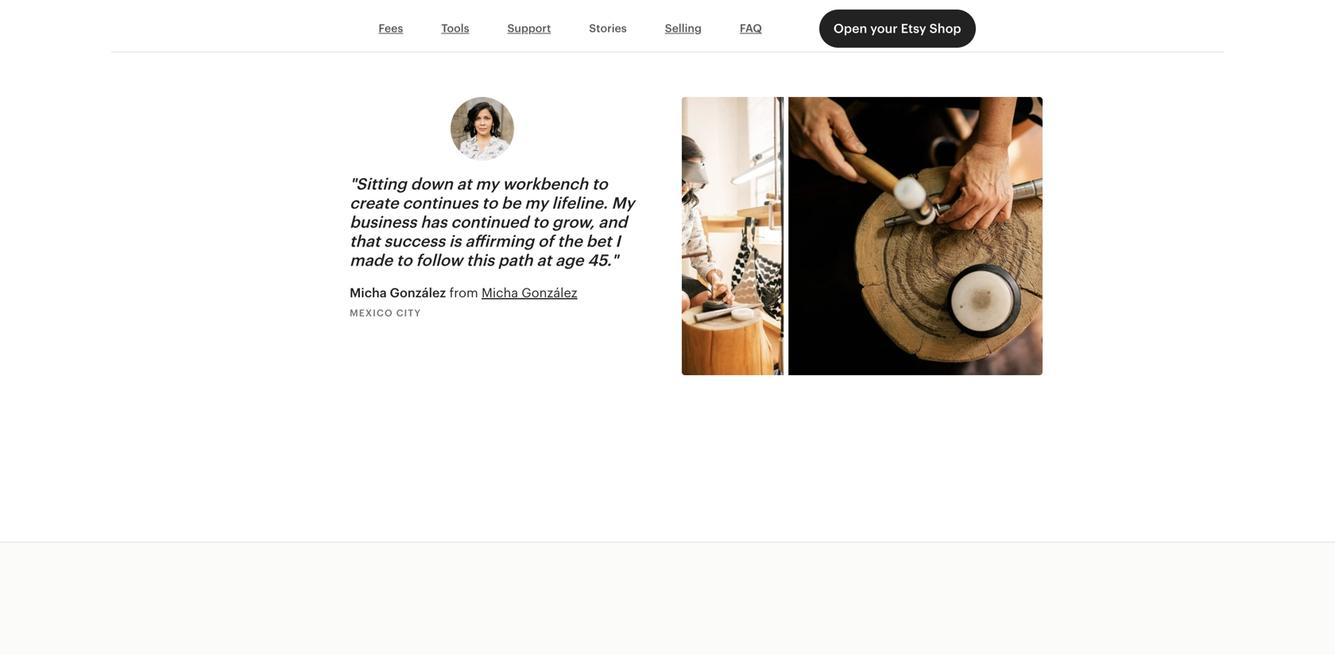 Task type: vqa. For each thing, say whether or not it's contained in the screenshot.
grow,
yes



Task type: locate. For each thing, give the bounding box(es) containing it.
to down the success
[[397, 251, 412, 269]]

1 vertical spatial at
[[537, 251, 552, 269]]

1 horizontal spatial from
[[810, 6, 839, 20]]

0 vertical spatial at
[[457, 175, 472, 193]]

+
[[909, 6, 915, 20]]

gonzález up city
[[390, 286, 446, 300]]

stories
[[589, 22, 627, 35]]

0 horizontal spatial micha
[[350, 286, 387, 300]]

1 horizontal spatial gonzález
[[522, 286, 578, 300]]

mexico
[[350, 308, 393, 318]]

at up continues
[[457, 175, 472, 193]]

micha
[[350, 286, 387, 300], [482, 286, 518, 300]]

i
[[616, 232, 620, 250]]

0 vertical spatial my
[[476, 175, 499, 193]]

my
[[612, 194, 635, 212]]

wonder
[[919, 6, 966, 20]]

1 micha from the left
[[350, 286, 387, 300]]

at down of
[[537, 251, 552, 269]]

micha up mexico
[[350, 286, 387, 300]]

my up the continued
[[476, 175, 499, 193]]

grow,
[[552, 213, 595, 231]]

from down this
[[449, 286, 478, 300]]

to up lifeline.
[[592, 175, 608, 193]]

play
[[881, 6, 905, 20]]

age
[[556, 251, 584, 269]]

the
[[558, 232, 582, 250]]

follow
[[416, 251, 463, 269]]

2 micha from the left
[[482, 286, 518, 300]]

city
[[396, 308, 421, 318]]

1 gonzález from the left
[[390, 286, 446, 300]]

and
[[599, 213, 627, 231]]

of
[[538, 232, 554, 250]]

micha gonzález image
[[451, 97, 514, 161], [682, 97, 1043, 375]]

antonio,
[[745, 28, 799, 38]]

to up of
[[533, 213, 548, 231]]

texas
[[802, 28, 837, 38]]

san
[[720, 28, 742, 38]]

create
[[350, 194, 399, 212]]

0 horizontal spatial from
[[449, 286, 478, 300]]

1 vertical spatial from
[[449, 286, 478, 300]]

open your etsy shop link
[[819, 10, 976, 48]]

affirming
[[465, 232, 534, 250]]

my down workbench
[[525, 194, 548, 212]]

path
[[498, 251, 533, 269]]

is
[[449, 232, 461, 250]]

1 horizontal spatial my
[[525, 194, 548, 212]]

micha gonzález link
[[482, 286, 578, 300]]

1 horizontal spatial micha gonzález image
[[682, 97, 1043, 375]]

0 horizontal spatial gonzález
[[390, 286, 446, 300]]

2 gonzález from the left
[[522, 286, 578, 300]]

micha gonzález from micha gonzález mexico city
[[350, 286, 578, 318]]

micha down path
[[482, 286, 518, 300]]

this
[[467, 251, 494, 269]]

gonzález
[[390, 286, 446, 300], [522, 286, 578, 300]]

my
[[476, 175, 499, 193], [525, 194, 548, 212]]

selling link
[[646, 14, 721, 44]]

support
[[508, 22, 551, 35]]

2 micha gonzález image from the left
[[682, 97, 1043, 375]]

"sitting down at my workbench to create continues to be my lifeline. my business has continued to grow, and that success is affirming of the bet i made to follow this path at age 45."
[[350, 175, 635, 269]]

be
[[502, 194, 521, 212]]

from
[[810, 6, 839, 20], [449, 286, 478, 300]]

to
[[592, 175, 608, 193], [482, 194, 498, 212], [533, 213, 548, 231], [397, 251, 412, 269]]

bet
[[586, 232, 612, 250]]

fees link
[[360, 14, 422, 44]]

gonzález down age
[[522, 286, 578, 300]]

open your etsy shop
[[834, 21, 962, 36]]

"sitting
[[350, 175, 407, 193]]

0 horizontal spatial micha gonzález image
[[451, 97, 514, 161]]

faq link
[[721, 14, 781, 44]]

from up texas
[[810, 6, 839, 20]]

0 vertical spatial from
[[810, 6, 839, 20]]

continues
[[402, 194, 478, 212]]

1 horizontal spatial micha
[[482, 286, 518, 300]]

45."
[[588, 251, 618, 269]]

1 horizontal spatial at
[[537, 251, 552, 269]]

at
[[457, 175, 472, 193], [537, 251, 552, 269]]



Task type: describe. For each thing, give the bounding box(es) containing it.
paper
[[842, 6, 877, 20]]

support link
[[489, 14, 570, 44]]

from inside from paper play + wonder san antonio, texas
[[810, 6, 839, 20]]

from paper play + wonder san antonio, texas
[[720, 6, 966, 38]]

made
[[350, 251, 393, 269]]

success
[[384, 232, 445, 250]]

open
[[834, 21, 867, 36]]

paper play + wonder link
[[842, 6, 966, 20]]

stories link
[[570, 14, 646, 44]]

shop
[[930, 21, 962, 36]]

0 horizontal spatial at
[[457, 175, 472, 193]]

continued
[[451, 213, 529, 231]]

selling
[[665, 22, 702, 35]]

1 micha gonzález image from the left
[[451, 97, 514, 161]]

tools link
[[422, 14, 489, 44]]

from inside micha gonzález from micha gonzález mexico city
[[449, 286, 478, 300]]

fees
[[379, 22, 403, 35]]

faq
[[740, 22, 762, 35]]

to up the continued
[[482, 194, 498, 212]]

that
[[350, 232, 380, 250]]

0 horizontal spatial my
[[476, 175, 499, 193]]

your
[[871, 21, 898, 36]]

tools
[[441, 22, 469, 35]]

business
[[350, 213, 417, 231]]

lifeline.
[[552, 194, 608, 212]]

down
[[411, 175, 453, 193]]

has
[[421, 213, 447, 231]]

etsy
[[901, 21, 927, 36]]

1 vertical spatial my
[[525, 194, 548, 212]]

workbench
[[503, 175, 588, 193]]



